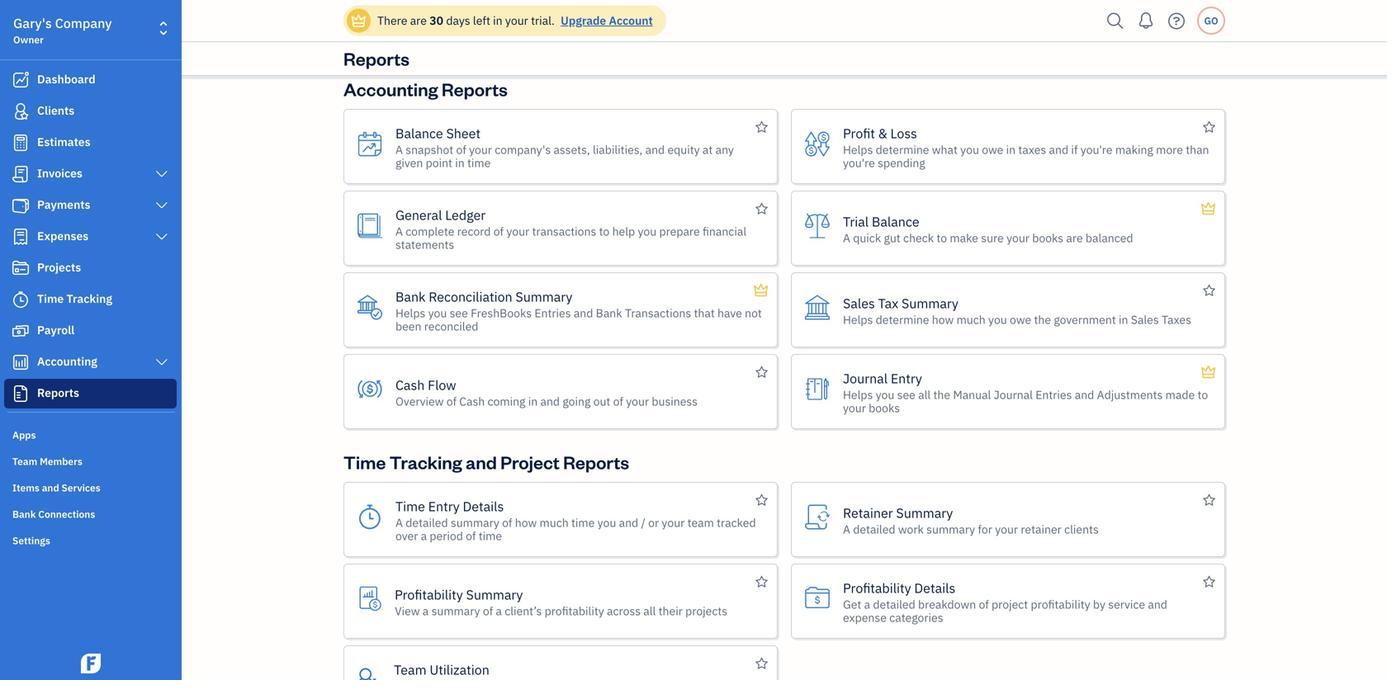 Task type: describe. For each thing, give the bounding box(es) containing it.
bank connections
[[12, 508, 95, 521]]

breakdown
[[918, 597, 976, 612]]

and inside cash flow overview of cash coming in and going out of your business
[[540, 394, 560, 409]]

details inside profitability details get a detailed breakdown of project profitability by service and expense categories
[[914, 580, 956, 597]]

each
[[497, 21, 522, 36]]

summary for entry
[[451, 515, 499, 530]]

check
[[903, 230, 934, 246]]

time tracking
[[37, 291, 112, 306]]

categories
[[889, 610, 943, 625]]

entry for journal
[[891, 370, 922, 387]]

accounting for accounting reports
[[343, 77, 438, 101]]

out inside cash flow overview of cash coming in and going out of your business
[[593, 394, 610, 409]]

of inside general ledger a complete record of your transactions to help you prepare financial statements
[[494, 224, 504, 239]]

liabilities,
[[593, 142, 643, 157]]

in inside cash flow overview of cash coming in and going out of your business
[[528, 394, 538, 409]]

update favorite status for profitability summary image
[[756, 572, 768, 592]]

you inside bank reconciliation summary helps you see freshbooks entries and bank transactions that have not been reconciled
[[428, 305, 447, 321]]

see inside journal entry helps you see all the manual journal entries and adjustments made to your books
[[897, 387, 916, 403]]

profitability summary view a summary of a client's profitability across all their projects
[[395, 586, 728, 619]]

trial balance a quick gut check to make sure your books are balanced
[[843, 213, 1133, 246]]

summary inside retainer summary a detailed work summary for your retainer clients
[[896, 504, 953, 522]]

what
[[932, 142, 958, 157]]

details inside time entry details a detailed summary of how much time you and / or your team tracked over a period of time
[[463, 498, 504, 515]]

left
[[473, 13, 490, 28]]

expenses link
[[4, 222, 177, 252]]

over inside time entry details a detailed summary of how much time you and / or your team tracked over a period of time
[[395, 528, 418, 544]]

been
[[395, 319, 421, 334]]

aging
[[504, 3, 537, 21]]

payroll link
[[4, 316, 177, 346]]

bank reconciliation summary helps you see freshbooks entries and bank transactions that have not been reconciled
[[395, 288, 762, 334]]

flow
[[428, 377, 456, 394]]

make
[[950, 230, 978, 246]]

how for tax
[[932, 312, 954, 327]]

and inside the main element
[[42, 481, 59, 495]]

helps inside journal entry helps you see all the manual journal entries and adjustments made to your books
[[843, 387, 873, 403]]

entries inside bank reconciliation summary helps you see freshbooks entries and bank transactions that have not been reconciled
[[535, 305, 571, 321]]

retainer
[[1021, 522, 1062, 537]]

reports inside 'link'
[[37, 385, 79, 400]]

and inside bank reconciliation summary helps you see freshbooks entries and bank transactions that have not been reconciled
[[574, 305, 593, 321]]

a inside time entry details a detailed summary of how much time you and / or your team tracked over a period of time
[[395, 515, 403, 530]]

team for team utilization
[[394, 661, 427, 679]]

your inside time entry details a detailed summary of how much time you and / or your team tracked over a period of time
[[662, 515, 685, 530]]

invoices link
[[4, 159, 177, 189]]

projects
[[37, 260, 81, 275]]

reconciled
[[424, 319, 478, 334]]

any
[[716, 142, 734, 157]]

period inside time entry details a detailed summary of how much time you and / or your team tracked over a period of time
[[430, 528, 463, 544]]

of inside balance sheet a snapshot of your company's assets, liabilities, and equity at any given point in time
[[456, 142, 466, 157]]

summary inside 'profitability summary view a summary of a client's profitability across all their projects'
[[431, 604, 480, 619]]

financial
[[703, 224, 747, 239]]

clients inside summary of all your credit balance for your clients over a period of time
[[1068, 14, 1103, 29]]

project
[[992, 597, 1028, 612]]

team members
[[12, 455, 82, 468]]

connections
[[38, 508, 95, 521]]

time entry details a detailed summary of how much time you and / or your team tracked over a period of time
[[395, 498, 756, 544]]

projects link
[[4, 253, 177, 283]]

you inside sales tax summary helps determine how much you owe the government in sales taxes
[[988, 312, 1007, 327]]

company's
[[495, 142, 551, 157]]

crown image for trial balance
[[1200, 199, 1217, 219]]

going
[[563, 394, 591, 409]]

project
[[500, 450, 560, 474]]

payroll
[[37, 322, 75, 338]]

determine for loss
[[876, 142, 929, 157]]

your inside general ledger a complete record of your transactions to help you prepare financial statements
[[506, 224, 529, 239]]

gary's
[[13, 14, 52, 32]]

reconciliation
[[429, 288, 512, 305]]

notifications image
[[1133, 4, 1159, 37]]

you inside time entry details a detailed summary of how much time you and / or your team tracked over a period of time
[[597, 515, 616, 530]]

update favorite status for team utilization image
[[756, 654, 768, 674]]

items and services link
[[4, 475, 177, 500]]

summary inside summary of all your credit balance for your clients over a period of time
[[843, 14, 893, 29]]

time inside time entry details a detailed summary of how much time you and / or your team tracked over a period of time
[[395, 498, 425, 515]]

spending
[[878, 155, 925, 171]]

all inside summary of all your credit balance for your clients over a period of time
[[908, 14, 921, 29]]

upgrade
[[561, 13, 606, 28]]

given
[[395, 155, 423, 171]]

taxes
[[1162, 312, 1191, 327]]

client image
[[11, 103, 31, 120]]

payments link
[[4, 191, 177, 220]]

summary inside bank reconciliation summary helps you see freshbooks entries and bank transactions that have not been reconciled
[[516, 288, 572, 305]]

balance inside trial balance a quick gut check to make sure your books are balanced
[[872, 213, 919, 230]]

items
[[12, 481, 40, 495]]

crown image for journal entry
[[1200, 362, 1217, 382]]

utilization
[[430, 661, 489, 679]]

complete
[[406, 224, 454, 239]]

invoice image
[[11, 166, 31, 182]]

summary of all your credit balance for your clients over a period of time button
[[791, 0, 1225, 56]]

profit & loss helps determine what you owe in taxes and if you're making more than you're spending
[[843, 125, 1209, 171]]

service
[[1108, 597, 1145, 612]]

and inside journal entry helps you see all the manual journal entries and adjustments made to your books
[[1075, 387, 1094, 403]]

journal entry helps you see all the manual journal entries and adjustments made to your books
[[843, 370, 1208, 416]]

point
[[426, 155, 452, 171]]

a for balance sheet
[[395, 142, 403, 157]]

and inside profit & loss helps determine what you owe in taxes and if you're making more than you're spending
[[1049, 142, 1068, 157]]

crown image up go
[[1200, 0, 1217, 9]]

in inside balance sheet a snapshot of your company's assets, liabilities, and equity at any given point in time
[[455, 155, 465, 171]]

0 horizontal spatial journal
[[843, 370, 888, 387]]

a inside profitability details get a detailed breakdown of project profitability by service and expense categories
[[864, 597, 870, 612]]

summary inside 'profitability summary view a summary of a client's profitability across all their projects'
[[466, 586, 523, 604]]

gut
[[884, 230, 901, 246]]

1 horizontal spatial journal
[[994, 387, 1033, 403]]

profitability for profitability details
[[1031, 597, 1090, 612]]

a for general ledger
[[395, 224, 403, 239]]

gary's company owner
[[13, 14, 112, 46]]

0 horizontal spatial cash
[[395, 377, 425, 394]]

freshbooks image
[[78, 654, 104, 674]]

be
[[611, 21, 624, 36]]

to inside journal entry helps you see all the manual journal entries and adjustments made to your books
[[1198, 387, 1208, 403]]

vendor
[[525, 21, 561, 36]]

report image
[[11, 386, 31, 402]]

accounting link
[[4, 348, 177, 377]]

reports link
[[4, 379, 177, 409]]

or
[[648, 515, 659, 530]]

freshbooks
[[471, 305, 532, 321]]

to inside trial balance a quick gut check to make sure your books are balanced
[[937, 230, 947, 246]]

time inside summary of all your credit balance for your clients over a period of time
[[843, 27, 866, 43]]

trial.
[[531, 13, 555, 28]]

have
[[718, 305, 742, 321]]

team utilization
[[394, 661, 489, 679]]

all inside 'profitability summary view a summary of a client's profitability across all their projects'
[[643, 604, 656, 619]]

get
[[843, 597, 861, 612]]

owner
[[13, 33, 44, 46]]

a for retainer summary
[[843, 522, 850, 537]]

your inside retainer summary a detailed work summary for your retainer clients
[[995, 522, 1018, 537]]

bank connections link
[[4, 501, 177, 526]]

detailed for profitability
[[873, 597, 915, 612]]

your inside journal entry helps you see all the manual journal entries and adjustments made to your books
[[843, 400, 866, 416]]

at
[[703, 142, 713, 157]]

client's
[[505, 604, 542, 619]]

in inside profit & loss helps determine what you owe in taxes and if you're making more than you're spending
[[1006, 142, 1016, 157]]

2 horizontal spatial bank
[[596, 305, 622, 321]]

how inside time entry details a detailed summary of how much time you and / or your team tracked over a period of time
[[515, 515, 537, 530]]

reports up sheet
[[442, 77, 508, 101]]

you inside profit & loss helps determine what you owe in taxes and if you're making more than you're spending
[[960, 142, 979, 157]]

project image
[[11, 260, 31, 277]]

account
[[609, 13, 653, 28]]

for for summary
[[978, 522, 992, 537]]

go button
[[1197, 7, 1225, 35]]

accounting reports
[[343, 77, 508, 101]]

much inside time entry details a detailed summary of how much time you and / or your team tracked over a period of time
[[540, 515, 569, 530]]

there
[[377, 13, 407, 28]]

of inside profitability details get a detailed breakdown of project profitability by service and expense categories
[[979, 597, 989, 612]]

you inside journal entry helps you see all the manual journal entries and adjustments made to your books
[[876, 387, 894, 403]]

team for team members
[[12, 455, 37, 468]]



Task type: locate. For each thing, give the bounding box(es) containing it.
tracking inside time tracking link
[[66, 291, 112, 306]]

sure
[[981, 230, 1004, 246]]

0 vertical spatial owe
[[982, 142, 1003, 157]]

owe left taxes
[[982, 142, 1003, 157]]

much for aging
[[465, 21, 494, 36]]

tracking for time tracking
[[66, 291, 112, 306]]

update favorite status for general ledger image
[[756, 199, 768, 219]]

reports up time entry details a detailed summary of how much time you and / or your team tracked over a period of time at the bottom of page
[[563, 450, 629, 474]]

you're down profit
[[843, 155, 875, 171]]

tracking down overview
[[390, 450, 462, 474]]

bank down 'items'
[[12, 508, 36, 521]]

entries right freshbooks at top left
[[535, 305, 571, 321]]

0 vertical spatial the
[[1034, 312, 1051, 327]]

update favorite status for balance sheet image
[[756, 117, 768, 137]]

cash flow overview of cash coming in and going out of your business
[[395, 377, 698, 409]]

settings link
[[4, 528, 177, 552]]

1 horizontal spatial period
[[1140, 14, 1173, 29]]

1 horizontal spatial books
[[1032, 230, 1064, 246]]

update favorite status for profit & loss image
[[1203, 117, 1215, 137]]

clients link
[[4, 97, 177, 126]]

how inside accounts payable aging find out how much each vendor needs to be paid
[[441, 21, 463, 36]]

books inside journal entry helps you see all the manual journal entries and adjustments made to your books
[[869, 400, 900, 416]]

apps
[[12, 429, 36, 442]]

0 horizontal spatial books
[[869, 400, 900, 416]]

to left "make"
[[937, 230, 947, 246]]

bank inside "bank connections" link
[[12, 508, 36, 521]]

search image
[[1102, 9, 1129, 33]]

1 horizontal spatial profitability
[[843, 580, 911, 597]]

0 vertical spatial tracking
[[66, 291, 112, 306]]

1 vertical spatial details
[[914, 580, 956, 597]]

out right going
[[593, 394, 610, 409]]

how right tax
[[932, 312, 954, 327]]

and inside profitability details get a detailed breakdown of project profitability by service and expense categories
[[1148, 597, 1167, 612]]

balance sheet a snapshot of your company's assets, liabilities, and equity at any given point in time
[[395, 125, 734, 171]]

0 horizontal spatial period
[[430, 528, 463, 544]]

1 horizontal spatial for
[[1026, 14, 1040, 29]]

team inside "link"
[[12, 455, 37, 468]]

0 vertical spatial team
[[12, 455, 37, 468]]

details up the categories
[[914, 580, 956, 597]]

0 horizontal spatial the
[[933, 387, 950, 403]]

transactions
[[625, 305, 691, 321]]

2 vertical spatial time
[[395, 498, 425, 515]]

entry down time tracking and project reports
[[428, 498, 460, 515]]

chevron large down image inside accounting 'link'
[[154, 356, 169, 369]]

for right balance
[[1026, 14, 1040, 29]]

summary for summary
[[927, 522, 975, 537]]

out right find
[[421, 21, 438, 36]]

update favorite status for profitability details image
[[1203, 572, 1215, 592]]

2 chevron large down image from the top
[[154, 230, 169, 244]]

0 horizontal spatial see
[[450, 305, 468, 321]]

much down project
[[540, 515, 569, 530]]

1 vertical spatial determine
[[876, 312, 929, 327]]

bank for connections
[[12, 508, 36, 521]]

accounting down find
[[343, 77, 438, 101]]

your inside balance sheet a snapshot of your company's assets, liabilities, and equity at any given point in time
[[469, 142, 492, 157]]

0 horizontal spatial much
[[465, 21, 494, 36]]

1 vertical spatial balance
[[872, 213, 919, 230]]

1 horizontal spatial details
[[914, 580, 956, 597]]

record
[[457, 224, 491, 239]]

0 horizontal spatial for
[[978, 522, 992, 537]]

team
[[687, 515, 714, 530]]

much inside accounts payable aging find out how much each vendor needs to be paid
[[465, 21, 494, 36]]

time for time tracking and project reports
[[343, 450, 386, 474]]

detailed inside time entry details a detailed summary of how much time you and / or your team tracked over a period of time
[[406, 515, 448, 530]]

profitability inside 'profitability summary view a summary of a client's profitability across all their projects'
[[395, 586, 463, 604]]

profitability details get a detailed breakdown of project profitability by service and expense categories
[[843, 580, 1167, 625]]

crown image down the "than"
[[1200, 199, 1217, 219]]

time tracking and project reports
[[343, 450, 629, 474]]

0 vertical spatial time
[[37, 291, 64, 306]]

1 vertical spatial how
[[932, 312, 954, 327]]

to left "be"
[[598, 21, 608, 36]]

1 vertical spatial the
[[933, 387, 950, 403]]

crown image
[[350, 12, 367, 29]]

0 vertical spatial are
[[410, 13, 427, 28]]

accounting down payroll
[[37, 354, 97, 369]]

much up manual
[[957, 312, 986, 327]]

in right coming
[[528, 394, 538, 409]]

the inside sales tax summary helps determine how much you owe the government in sales taxes
[[1034, 312, 1051, 327]]

over up view
[[395, 528, 418, 544]]

out inside accounts payable aging find out how much each vendor needs to be paid
[[421, 21, 438, 36]]

determine down gut
[[876, 312, 929, 327]]

entry for time
[[428, 498, 460, 515]]

2 horizontal spatial time
[[395, 498, 425, 515]]

crown image
[[1200, 0, 1217, 9], [1200, 199, 1217, 219], [752, 281, 770, 301], [1200, 362, 1217, 382]]

determine left 'what'
[[876, 142, 929, 157]]

summary inside sales tax summary helps determine how much you owe the government in sales taxes
[[902, 295, 959, 312]]

0 horizontal spatial time
[[37, 291, 64, 306]]

invoices
[[37, 166, 83, 181]]

2 determine from the top
[[876, 312, 929, 327]]

ledger
[[445, 206, 486, 224]]

summary right work
[[927, 522, 975, 537]]

2 vertical spatial much
[[540, 515, 569, 530]]

payments
[[37, 197, 90, 212]]

1 vertical spatial clients
[[1064, 522, 1099, 537]]

all left manual
[[918, 387, 931, 403]]

a for trial balance
[[843, 230, 850, 246]]

and inside time entry details a detailed summary of how much time you and / or your team tracked over a period of time
[[619, 515, 638, 530]]

1 chevron large down image from the top
[[154, 199, 169, 212]]

view
[[395, 604, 420, 619]]

statements
[[395, 237, 454, 252]]

for for of
[[1026, 14, 1040, 29]]

profitability inside profitability details get a detailed breakdown of project profitability by service and expense categories
[[843, 580, 911, 597]]

helps for bank reconciliation summary
[[395, 305, 425, 321]]

entry inside journal entry helps you see all the manual journal entries and adjustments made to your books
[[891, 370, 922, 387]]

clients
[[1068, 14, 1103, 29], [1064, 522, 1099, 537]]

a inside general ledger a complete record of your transactions to help you prepare financial statements
[[395, 224, 403, 239]]

general
[[395, 206, 442, 224]]

detailed inside profitability details get a detailed breakdown of project profitability by service and expense categories
[[873, 597, 915, 612]]

entry inside time entry details a detailed summary of how much time you and / or your team tracked over a period of time
[[428, 498, 460, 515]]

general ledger a complete record of your transactions to help you prepare financial statements
[[395, 206, 747, 252]]

0 vertical spatial much
[[465, 21, 494, 36]]

apps link
[[4, 422, 177, 447]]

1 vertical spatial are
[[1066, 230, 1083, 246]]

1 vertical spatial entries
[[1036, 387, 1072, 403]]

reports down there
[[343, 47, 410, 70]]

0 horizontal spatial are
[[410, 13, 427, 28]]

taxes
[[1018, 142, 1046, 157]]

owe inside sales tax summary helps determine how much you owe the government in sales taxes
[[1010, 312, 1031, 327]]

0 horizontal spatial tracking
[[66, 291, 112, 306]]

go to help image
[[1163, 9, 1190, 33]]

1 horizontal spatial are
[[1066, 230, 1083, 246]]

helps inside sales tax summary helps determine how much you owe the government in sales taxes
[[843, 312, 873, 327]]

go
[[1204, 14, 1218, 27]]

are inside trial balance a quick gut check to make sure your books are balanced
[[1066, 230, 1083, 246]]

to right 'made'
[[1198, 387, 1208, 403]]

for left the retainer
[[978, 522, 992, 537]]

main element
[[0, 0, 223, 680]]

you're
[[1081, 142, 1113, 157], [843, 155, 875, 171]]

tracking down projects link on the left top of the page
[[66, 291, 112, 306]]

bank left the transactions
[[596, 305, 622, 321]]

see left manual
[[897, 387, 916, 403]]

how left left on the top of page
[[441, 21, 463, 36]]

balance
[[395, 125, 443, 142], [872, 213, 919, 230]]

chevron large down image
[[154, 168, 169, 181]]

0 horizontal spatial over
[[395, 528, 418, 544]]

clients inside retainer summary a detailed work summary for your retainer clients
[[1064, 522, 1099, 537]]

1 horizontal spatial team
[[394, 661, 427, 679]]

bank
[[395, 288, 426, 305], [596, 305, 622, 321], [12, 508, 36, 521]]

crown image up not
[[752, 281, 770, 301]]

update favorite status for cash flow image
[[756, 362, 768, 383]]

30
[[430, 13, 443, 28]]

accounting for accounting
[[37, 354, 97, 369]]

chart image
[[11, 354, 31, 371]]

much left each
[[465, 21, 494, 36]]

0 vertical spatial details
[[463, 498, 504, 515]]

0 horizontal spatial owe
[[982, 142, 1003, 157]]

sheet
[[446, 125, 481, 142]]

bank up been
[[395, 288, 426, 305]]

team
[[12, 455, 37, 468], [394, 661, 427, 679]]

1 horizontal spatial owe
[[1010, 312, 1031, 327]]

1 horizontal spatial entry
[[891, 370, 922, 387]]

items and services
[[12, 481, 100, 495]]

how for payable
[[441, 21, 463, 36]]

crown image for bank reconciliation summary
[[752, 281, 770, 301]]

0 horizontal spatial team
[[12, 455, 37, 468]]

settings
[[12, 534, 50, 547]]

/
[[641, 515, 646, 530]]

if
[[1071, 142, 1078, 157]]

chevron large down image inside payments link
[[154, 199, 169, 212]]

0 vertical spatial chevron large down image
[[154, 199, 169, 212]]

in right government
[[1119, 312, 1128, 327]]

accounting
[[343, 77, 438, 101], [37, 354, 97, 369]]

and left project
[[466, 450, 497, 474]]

profitability up expense
[[843, 580, 911, 597]]

find
[[395, 21, 418, 36]]

see inside bank reconciliation summary helps you see freshbooks entries and bank transactions that have not been reconciled
[[450, 305, 468, 321]]

dashboard
[[37, 71, 95, 87]]

0 vertical spatial out
[[421, 21, 438, 36]]

2 horizontal spatial how
[[932, 312, 954, 327]]

0 vertical spatial books
[[1032, 230, 1064, 246]]

time
[[843, 27, 866, 43], [467, 155, 491, 171], [571, 515, 595, 530], [479, 528, 502, 544]]

0 vertical spatial entries
[[535, 305, 571, 321]]

sales tax summary helps determine how much you owe the government in sales taxes
[[843, 295, 1191, 327]]

and
[[645, 142, 665, 157], [1049, 142, 1068, 157], [574, 305, 593, 321], [1075, 387, 1094, 403], [540, 394, 560, 409], [466, 450, 497, 474], [42, 481, 59, 495], [619, 515, 638, 530], [1148, 597, 1167, 612]]

0 vertical spatial for
[[1026, 14, 1040, 29]]

transactions
[[532, 224, 596, 239]]

expense image
[[11, 229, 31, 245]]

1 horizontal spatial tracking
[[390, 450, 462, 474]]

0 vertical spatial over
[[1106, 14, 1128, 29]]

services
[[61, 481, 100, 495]]

estimate image
[[11, 135, 31, 151]]

1 horizontal spatial time
[[343, 450, 386, 474]]

more
[[1156, 142, 1183, 157]]

quick
[[853, 230, 881, 246]]

summary down time tracking and project reports
[[451, 515, 499, 530]]

chevron large down image for expenses
[[154, 230, 169, 244]]

chevron large down image for accounting
[[154, 356, 169, 369]]

helps for profit & loss
[[843, 142, 873, 157]]

to inside general ledger a complete record of your transactions to help you prepare financial statements
[[599, 224, 610, 239]]

1 vertical spatial see
[[897, 387, 916, 403]]

0 vertical spatial entry
[[891, 370, 922, 387]]

in right left on the top of page
[[493, 13, 503, 28]]

determine for summary
[[876, 312, 929, 327]]

1 horizontal spatial accounting
[[343, 77, 438, 101]]

details down time tracking and project reports
[[463, 498, 504, 515]]

1 vertical spatial entry
[[428, 498, 460, 515]]

summary right view
[[431, 604, 480, 619]]

government
[[1054, 312, 1116, 327]]

1 horizontal spatial you're
[[1081, 142, 1113, 157]]

1 vertical spatial owe
[[1010, 312, 1031, 327]]

1 vertical spatial tracking
[[390, 450, 462, 474]]

profitability left across
[[545, 604, 604, 619]]

payment image
[[11, 197, 31, 214]]

0 vertical spatial determine
[[876, 142, 929, 157]]

period inside summary of all your credit balance for your clients over a period of time
[[1140, 14, 1173, 29]]

1 determine from the top
[[876, 142, 929, 157]]

detailed inside retainer summary a detailed work summary for your retainer clients
[[853, 522, 895, 537]]

you inside general ledger a complete record of your transactions to help you prepare financial statements
[[638, 224, 657, 239]]

dashboard image
[[11, 72, 31, 88]]

and left the equity
[[645, 142, 665, 157]]

0 vertical spatial period
[[1140, 14, 1173, 29]]

update favorite status for time entry details image
[[756, 490, 768, 511]]

update favorite status for retainer summary image
[[1203, 490, 1215, 511]]

update favorite status for sales tax summary image
[[1203, 281, 1215, 301]]

timer image
[[11, 291, 31, 308]]

1 vertical spatial over
[[395, 528, 418, 544]]

over inside summary of all your credit balance for your clients over a period of time
[[1106, 14, 1128, 29]]

company
[[55, 14, 112, 32]]

1 horizontal spatial see
[[897, 387, 916, 403]]

bank for reconciliation
[[395, 288, 426, 305]]

details
[[463, 498, 504, 515], [914, 580, 956, 597]]

time inside balance sheet a snapshot of your company's assets, liabilities, and equity at any given point in time
[[467, 155, 491, 171]]

a inside trial balance a quick gut check to make sure your books are balanced
[[843, 230, 850, 246]]

1 vertical spatial out
[[593, 394, 610, 409]]

journal down tax
[[843, 370, 888, 387]]

balance up given
[[395, 125, 443, 142]]

determine
[[876, 142, 929, 157], [876, 312, 929, 327]]

of inside 'profitability summary view a summary of a client's profitability across all their projects'
[[483, 604, 493, 619]]

a inside time entry details a detailed summary of how much time you and / or your team tracked over a period of time
[[421, 528, 427, 544]]

and right 'items'
[[42, 481, 59, 495]]

paid
[[627, 21, 649, 36]]

in left taxes
[[1006, 142, 1016, 157]]

team members link
[[4, 448, 177, 473]]

1 vertical spatial chevron large down image
[[154, 230, 169, 244]]

clients left notifications 'icon'
[[1068, 14, 1103, 29]]

helps inside bank reconciliation summary helps you see freshbooks entries and bank transactions that have not been reconciled
[[395, 305, 425, 321]]

0 horizontal spatial you're
[[843, 155, 875, 171]]

0 vertical spatial balance
[[395, 125, 443, 142]]

helps inside profit & loss helps determine what you owe in taxes and if you're making more than you're spending
[[843, 142, 873, 157]]

2 vertical spatial how
[[515, 515, 537, 530]]

a inside balance sheet a snapshot of your company's assets, liabilities, and equity at any given point in time
[[395, 142, 403, 157]]

members
[[40, 455, 82, 468]]

entries left adjustments
[[1036, 387, 1072, 403]]

the left government
[[1034, 312, 1051, 327]]

1 vertical spatial all
[[918, 387, 931, 403]]

detailed for time
[[406, 515, 448, 530]]

days
[[446, 13, 470, 28]]

for inside retainer summary a detailed work summary for your retainer clients
[[978, 522, 992, 537]]

entry left manual
[[891, 370, 922, 387]]

sales left taxes
[[1131, 312, 1159, 327]]

0 horizontal spatial sales
[[843, 295, 875, 312]]

team down the apps
[[12, 455, 37, 468]]

1 horizontal spatial how
[[515, 515, 537, 530]]

1 vertical spatial much
[[957, 312, 986, 327]]

chevron large down image
[[154, 199, 169, 212], [154, 230, 169, 244], [154, 356, 169, 369]]

clients right the retainer
[[1064, 522, 1099, 537]]

all inside journal entry helps you see all the manual journal entries and adjustments made to your books
[[918, 387, 931, 403]]

your inside trial balance a quick gut check to make sure your books are balanced
[[1007, 230, 1030, 246]]

are left balanced
[[1066, 230, 1083, 246]]

time tracking link
[[4, 285, 177, 315]]

profitability for profitability details
[[843, 580, 911, 597]]

are left 30
[[410, 13, 427, 28]]

journal right manual
[[994, 387, 1033, 403]]

cash right "flow"
[[459, 394, 485, 409]]

books inside trial balance a quick gut check to make sure your books are balanced
[[1032, 230, 1064, 246]]

summary inside retainer summary a detailed work summary for your retainer clients
[[927, 522, 975, 537]]

the
[[1034, 312, 1051, 327], [933, 387, 950, 403]]

money image
[[11, 323, 31, 339]]

1 horizontal spatial bank
[[395, 288, 426, 305]]

how
[[441, 21, 463, 36], [932, 312, 954, 327], [515, 515, 537, 530]]

and left /
[[619, 515, 638, 530]]

determine inside profit & loss helps determine what you owe in taxes and if you're making more than you're spending
[[876, 142, 929, 157]]

much inside sales tax summary helps determine how much you owe the government in sales taxes
[[957, 312, 986, 327]]

all left credit
[[908, 14, 921, 29]]

1 vertical spatial accounting
[[37, 354, 97, 369]]

time for time tracking
[[37, 291, 64, 306]]

and left adjustments
[[1075, 387, 1094, 403]]

your
[[505, 13, 528, 28], [924, 14, 947, 29], [1043, 14, 1066, 29], [469, 142, 492, 157], [506, 224, 529, 239], [1007, 230, 1030, 246], [626, 394, 649, 409], [843, 400, 866, 416], [662, 515, 685, 530], [995, 522, 1018, 537]]

summary inside time entry details a detailed summary of how much time you and / or your team tracked over a period of time
[[451, 515, 499, 530]]

time inside the main element
[[37, 291, 64, 306]]

making
[[1115, 142, 1153, 157]]

chevron large down image for payments
[[154, 199, 169, 212]]

1 horizontal spatial out
[[593, 394, 610, 409]]

a inside summary of all your credit balance for your clients over a period of time
[[1131, 14, 1137, 29]]

1 vertical spatial time
[[343, 450, 386, 474]]

summary of all your credit balance for your clients over a period of time
[[843, 14, 1186, 43]]

cash left "flow"
[[395, 377, 425, 394]]

balance inside balance sheet a snapshot of your company's assets, liabilities, and equity at any given point in time
[[395, 125, 443, 142]]

helps for sales tax summary
[[843, 312, 873, 327]]

much for summary
[[957, 312, 986, 327]]

payable
[[454, 3, 501, 21]]

entries inside journal entry helps you see all the manual journal entries and adjustments made to your books
[[1036, 387, 1072, 403]]

in right point
[[455, 155, 465, 171]]

for
[[1026, 14, 1040, 29], [978, 522, 992, 537]]

to
[[598, 21, 608, 36], [599, 224, 610, 239], [937, 230, 947, 246], [1198, 387, 1208, 403]]

and right service
[[1148, 597, 1167, 612]]

1 horizontal spatial balance
[[872, 213, 919, 230]]

sales left tax
[[843, 295, 875, 312]]

2 horizontal spatial much
[[957, 312, 986, 327]]

1 vertical spatial books
[[869, 400, 900, 416]]

1 vertical spatial for
[[978, 522, 992, 537]]

to inside accounts payable aging find out how much each vendor needs to be paid
[[598, 21, 608, 36]]

1 horizontal spatial cash
[[459, 394, 485, 409]]

1 horizontal spatial the
[[1034, 312, 1051, 327]]

in inside sales tax summary helps determine how much you owe the government in sales taxes
[[1119, 312, 1128, 327]]

0 horizontal spatial profitability
[[545, 604, 604, 619]]

prepare
[[659, 224, 700, 239]]

and inside balance sheet a snapshot of your company's assets, liabilities, and equity at any given point in time
[[645, 142, 665, 157]]

over
[[1106, 14, 1128, 29], [395, 528, 418, 544]]

period
[[1140, 14, 1173, 29], [430, 528, 463, 544]]

0 vertical spatial how
[[441, 21, 463, 36]]

for inside summary of all your credit balance for your clients over a period of time
[[1026, 14, 1040, 29]]

estimates link
[[4, 128, 177, 158]]

1 horizontal spatial sales
[[1131, 312, 1159, 327]]

balance right trial at the right top of page
[[872, 213, 919, 230]]

and left if
[[1049, 142, 1068, 157]]

0 horizontal spatial profitability
[[395, 586, 463, 604]]

3 chevron large down image from the top
[[154, 356, 169, 369]]

tracking for time tracking and project reports
[[390, 450, 462, 474]]

how down project
[[515, 515, 537, 530]]

0 horizontal spatial balance
[[395, 125, 443, 142]]

tracked
[[717, 515, 756, 530]]

0 vertical spatial see
[[450, 305, 468, 321]]

your inside cash flow overview of cash coming in and going out of your business
[[626, 394, 649, 409]]

0 horizontal spatial entry
[[428, 498, 460, 515]]

accounts
[[395, 3, 451, 21]]

0 horizontal spatial entries
[[535, 305, 571, 321]]

a inside retainer summary a detailed work summary for your retainer clients
[[843, 522, 850, 537]]

reports right the report image
[[37, 385, 79, 400]]

dashboard link
[[4, 65, 177, 95]]

crown image down "update favorite status for sales tax summary" icon
[[1200, 362, 1217, 382]]

see left freshbooks at top left
[[450, 305, 468, 321]]

over left notifications 'icon'
[[1106, 14, 1128, 29]]

and left going
[[540, 394, 560, 409]]

all left their at left
[[643, 604, 656, 619]]

across
[[607, 604, 641, 619]]

1 vertical spatial team
[[394, 661, 427, 679]]

time
[[37, 291, 64, 306], [343, 450, 386, 474], [395, 498, 425, 515]]

1 vertical spatial period
[[430, 528, 463, 544]]

0 vertical spatial all
[[908, 14, 921, 29]]

profitability up team utilization
[[395, 586, 463, 604]]

1 horizontal spatial over
[[1106, 14, 1128, 29]]

profitability left by
[[1031, 597, 1090, 612]]

0 horizontal spatial how
[[441, 21, 463, 36]]

their
[[659, 604, 683, 619]]

entries
[[535, 305, 571, 321], [1036, 387, 1072, 403]]

overview
[[395, 394, 444, 409]]

team left 'utilization'
[[394, 661, 427, 679]]

the left manual
[[933, 387, 950, 403]]

needs
[[563, 21, 595, 36]]

to left the help
[[599, 224, 610, 239]]

0 vertical spatial clients
[[1068, 14, 1103, 29]]

determine inside sales tax summary helps determine how much you owe the government in sales taxes
[[876, 312, 929, 327]]

accounting inside 'link'
[[37, 354, 97, 369]]

0 horizontal spatial details
[[463, 498, 504, 515]]

owe left government
[[1010, 312, 1031, 327]]

and left the transactions
[[574, 305, 593, 321]]

profitability inside profitability details get a detailed breakdown of project profitability by service and expense categories
[[1031, 597, 1090, 612]]

the inside journal entry helps you see all the manual journal entries and adjustments made to your books
[[933, 387, 950, 403]]

detailed
[[406, 515, 448, 530], [853, 522, 895, 537], [873, 597, 915, 612]]

profitability for profitability summary
[[545, 604, 604, 619]]

1 horizontal spatial much
[[540, 515, 569, 530]]

not
[[745, 305, 762, 321]]

profitability for profitability summary
[[395, 586, 463, 604]]

books
[[1032, 230, 1064, 246], [869, 400, 900, 416]]

1 horizontal spatial entries
[[1036, 387, 1072, 403]]

you're right if
[[1081, 142, 1113, 157]]

tax
[[878, 295, 899, 312]]

owe inside profit & loss helps determine what you owe in taxes and if you're making more than you're spending
[[982, 142, 1003, 157]]

profit
[[843, 125, 875, 142]]

loss
[[891, 125, 917, 142]]



Task type: vqa. For each thing, say whether or not it's contained in the screenshot.


